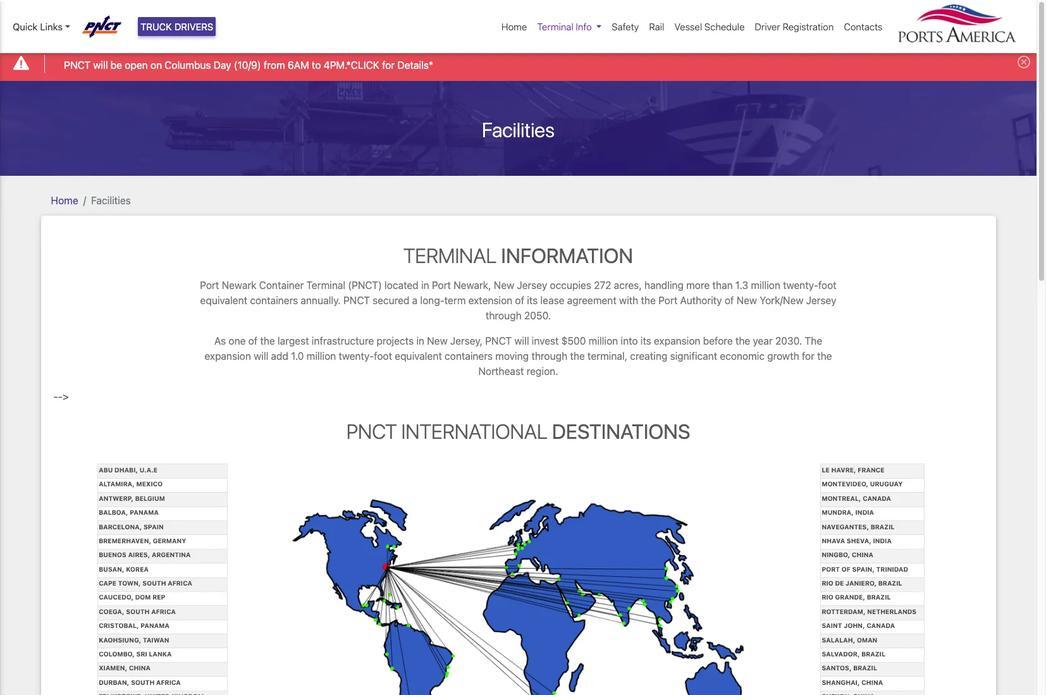 Task type: vqa. For each thing, say whether or not it's contained in the screenshot.
Terminal Information's Terminal
yes



Task type: locate. For each thing, give the bounding box(es) containing it.
terminal up annually.
[[307, 280, 346, 291]]

brazil for salvador, brazil
[[862, 651, 886, 658]]

0 vertical spatial home
[[502, 21, 527, 32]]

mundra,
[[822, 509, 854, 517]]

vessel
[[675, 21, 703, 32]]

0 vertical spatial foot
[[819, 280, 837, 291]]

foot up "the"
[[819, 280, 837, 291]]

2 vertical spatial new
[[427, 335, 448, 347]]

jersey right york/new
[[807, 295, 837, 306]]

port up long-
[[432, 280, 451, 291]]

china up durban, south africa
[[129, 665, 151, 672]]

0 vertical spatial containers
[[250, 295, 298, 306]]

aires,
[[128, 551, 150, 559]]

containers down container
[[250, 295, 298, 306]]

drivers
[[175, 21, 213, 32]]

of up 2050.
[[515, 295, 525, 306]]

1 vertical spatial rio
[[822, 594, 834, 602]]

container
[[259, 280, 304, 291]]

cape town, south africa
[[99, 580, 192, 587]]

rio up rotterdam, at the right bottom
[[822, 594, 834, 602]]

panama down the "belgium"
[[130, 509, 159, 517]]

0 vertical spatial south
[[143, 580, 166, 587]]

1 horizontal spatial containers
[[445, 351, 493, 362]]

for left details* on the top left of the page
[[382, 59, 395, 71]]

in up long-
[[421, 280, 429, 291]]

rail image
[[291, 495, 746, 696]]

one
[[229, 335, 246, 347]]

for inside alert
[[382, 59, 395, 71]]

south up the rep
[[143, 580, 166, 587]]

1 vertical spatial china
[[129, 665, 151, 672]]

0 vertical spatial million
[[751, 280, 781, 291]]

its up the creating
[[641, 335, 652, 347]]

terminal,
[[588, 351, 628, 362]]

1 horizontal spatial terminal
[[404, 243, 497, 267]]

oman
[[857, 636, 878, 644]]

nhava sheva, india
[[822, 537, 892, 545]]

0 vertical spatial equivalent
[[200, 295, 248, 306]]

infrastructure
[[312, 335, 374, 347]]

0 horizontal spatial new
[[427, 335, 448, 347]]

canada down uruguay
[[863, 495, 892, 502]]

belgium
[[135, 495, 165, 502]]

close image
[[1018, 56, 1031, 69]]

panama
[[130, 509, 159, 517], [141, 622, 170, 630]]

1 rio from the top
[[822, 580, 834, 587]]

terminal
[[538, 21, 574, 32], [404, 243, 497, 267], [307, 280, 346, 291]]

of inside the as one of the largest infrastructure projects in new jersey, pnct will invest $500 million into its expansion before the year 2030. the expansion will add 1.0 million twenty-foot equivalent containers moving through the terminal, creating significant economic growth for the northeast region.
[[248, 335, 258, 347]]

1 horizontal spatial equivalent
[[395, 351, 442, 362]]

south down xiamen, china at the bottom
[[131, 679, 155, 687]]

0 vertical spatial twenty-
[[784, 280, 819, 291]]

2030.
[[776, 335, 803, 347]]

0 vertical spatial china
[[852, 551, 874, 559]]

through down invest
[[532, 351, 568, 362]]

1 horizontal spatial through
[[532, 351, 568, 362]]

0 horizontal spatial home
[[51, 195, 78, 206]]

projects
[[377, 335, 414, 347]]

south up cristobal, panama
[[126, 608, 150, 616]]

1 vertical spatial for
[[802, 351, 815, 362]]

-->
[[53, 391, 69, 402]]

twenty- inside port newark container terminal (pnct) located in port newark, new jersey occupies 272 acres, handling more than 1.3 million twenty-foot equivalent containers annually. pnct secured a long-term extension of its lease agreement with the port authority of new york/new jersey through 2050.
[[784, 280, 819, 291]]

million right "1.0"
[[307, 351, 336, 362]]

1 horizontal spatial will
[[254, 351, 269, 362]]

africa down the rep
[[151, 608, 176, 616]]

bremerhaven, germany
[[99, 537, 186, 545]]

before
[[704, 335, 733, 347]]

its
[[527, 295, 538, 306], [641, 335, 652, 347]]

0 horizontal spatial terminal
[[307, 280, 346, 291]]

truck drivers link
[[138, 17, 216, 36]]

equivalent inside port newark container terminal (pnct) located in port newark, new jersey occupies 272 acres, handling more than 1.3 million twenty-foot equivalent containers annually. pnct secured a long-term extension of its lease agreement with the port authority of new york/new jersey through 2050.
[[200, 295, 248, 306]]

terminal up newark,
[[404, 243, 497, 267]]

0 vertical spatial its
[[527, 295, 538, 306]]

canada down netherlands
[[867, 622, 896, 630]]

in inside port newark container terminal (pnct) located in port newark, new jersey occupies 272 acres, handling more than 1.3 million twenty-foot equivalent containers annually. pnct secured a long-term extension of its lease agreement with the port authority of new york/new jersey through 2050.
[[421, 280, 429, 291]]

santos,
[[822, 665, 852, 672]]

china
[[852, 551, 874, 559], [129, 665, 151, 672], [862, 679, 884, 687]]

1 vertical spatial canada
[[867, 622, 896, 630]]

0 vertical spatial facilities
[[482, 117, 555, 142]]

0 vertical spatial rio
[[822, 580, 834, 587]]

1 horizontal spatial home
[[502, 21, 527, 32]]

africa for coega, south africa
[[151, 608, 176, 616]]

extension
[[469, 295, 513, 306]]

uruguay
[[871, 481, 903, 488]]

its up 2050.
[[527, 295, 538, 306]]

sri
[[136, 651, 147, 658]]

0 vertical spatial jersey
[[517, 280, 548, 291]]

0 horizontal spatial through
[[486, 310, 522, 321]]

1 vertical spatial india
[[874, 537, 892, 545]]

1 vertical spatial home link
[[51, 195, 78, 206]]

of down than
[[725, 295, 734, 306]]

saint john, canada
[[822, 622, 896, 630]]

netherlands
[[868, 608, 917, 616]]

0 horizontal spatial expansion
[[205, 351, 251, 362]]

open
[[125, 59, 148, 71]]

pnct will be open on columbus day (10/9) from 6am to 4pm.*click for details* alert
[[0, 47, 1037, 81]]

port
[[200, 280, 219, 291], [432, 280, 451, 291], [659, 295, 678, 306], [822, 566, 840, 573]]

0 horizontal spatial equivalent
[[200, 295, 248, 306]]

terminal for terminal information
[[404, 243, 497, 267]]

1 vertical spatial twenty-
[[339, 351, 374, 362]]

new down 1.3 on the top right of the page
[[737, 295, 758, 306]]

india up "navegantes, brazil"
[[856, 509, 875, 517]]

0 vertical spatial panama
[[130, 509, 159, 517]]

1 vertical spatial africa
[[151, 608, 176, 616]]

2 horizontal spatial million
[[751, 280, 781, 291]]

1 horizontal spatial twenty-
[[784, 280, 819, 291]]

foot down the projects
[[374, 351, 392, 362]]

>
[[63, 391, 69, 402]]

india right sheva, in the right bottom of the page
[[874, 537, 892, 545]]

-
[[53, 391, 58, 402], [58, 391, 63, 402]]

1 vertical spatial its
[[641, 335, 652, 347]]

expansion down as
[[205, 351, 251, 362]]

montreal,
[[822, 495, 862, 502]]

0 horizontal spatial containers
[[250, 295, 298, 306]]

information
[[501, 243, 634, 267]]

agreement
[[567, 295, 617, 306]]

0 horizontal spatial its
[[527, 295, 538, 306]]

2 vertical spatial south
[[131, 679, 155, 687]]

1 vertical spatial equivalent
[[395, 351, 442, 362]]

the down $500
[[570, 351, 585, 362]]

(10/9)
[[234, 59, 261, 71]]

1 vertical spatial facilities
[[91, 195, 131, 206]]

international
[[402, 420, 548, 444]]

york/new
[[760, 295, 804, 306]]

equivalent down the projects
[[395, 351, 442, 362]]

0 horizontal spatial home link
[[51, 195, 78, 206]]

0 horizontal spatial jersey
[[517, 280, 548, 291]]

terminal left info
[[538, 21, 574, 32]]

1 vertical spatial foot
[[374, 351, 392, 362]]

shanghai, china
[[822, 679, 884, 687]]

africa for durban, south africa
[[156, 679, 181, 687]]

twenty- up york/new
[[784, 280, 819, 291]]

contacts
[[844, 21, 883, 32]]

1 vertical spatial panama
[[141, 622, 170, 630]]

rotterdam,
[[822, 608, 866, 616]]

0 vertical spatial expansion
[[654, 335, 701, 347]]

jersey up lease
[[517, 280, 548, 291]]

the up economic
[[736, 335, 751, 347]]

0 horizontal spatial million
[[307, 351, 336, 362]]

buenos
[[99, 551, 127, 559]]

of right the one
[[248, 335, 258, 347]]

0 vertical spatial home link
[[497, 15, 532, 39]]

for
[[382, 59, 395, 71], [802, 351, 815, 362]]

1 horizontal spatial its
[[641, 335, 652, 347]]

links
[[40, 21, 63, 32]]

terminal information
[[404, 243, 634, 267]]

safety
[[612, 21, 639, 32]]

panama up the taiwan
[[141, 622, 170, 630]]

brazil down salvador, brazil
[[854, 665, 878, 672]]

1 horizontal spatial new
[[494, 280, 515, 291]]

1 vertical spatial jersey
[[807, 295, 837, 306]]

1 vertical spatial expansion
[[205, 351, 251, 362]]

0 vertical spatial will
[[93, 59, 108, 71]]

in right the projects
[[417, 335, 425, 347]]

its inside the as one of the largest infrastructure projects in new jersey, pnct will invest $500 million into its expansion before the year 2030. the expansion will add 1.0 million twenty-foot equivalent containers moving through the terminal, creating significant economic growth for the northeast region.
[[641, 335, 652, 347]]

panama for cristobal, panama
[[141, 622, 170, 630]]

0 vertical spatial in
[[421, 280, 429, 291]]

2 horizontal spatial new
[[737, 295, 758, 306]]

info
[[576, 21, 592, 32]]

1 vertical spatial million
[[589, 335, 618, 347]]

0 horizontal spatial foot
[[374, 351, 392, 362]]

1 horizontal spatial for
[[802, 351, 815, 362]]

expansion up significant
[[654, 335, 701, 347]]

quick
[[13, 21, 38, 32]]

long-
[[420, 295, 445, 306]]

to
[[312, 59, 321, 71]]

through inside the as one of the largest infrastructure projects in new jersey, pnct will invest $500 million into its expansion before the year 2030. the expansion will add 1.0 million twenty-foot equivalent containers moving through the terminal, creating significant economic growth for the northeast region.
[[532, 351, 568, 362]]

1 vertical spatial south
[[126, 608, 150, 616]]

xiamen, china
[[99, 665, 151, 672]]

0 vertical spatial for
[[382, 59, 395, 71]]

1 vertical spatial terminal
[[404, 243, 497, 267]]

2 vertical spatial africa
[[156, 679, 181, 687]]

the up add at the bottom left of page
[[260, 335, 275, 347]]

china up the spain,
[[852, 551, 874, 559]]

million up york/new
[[751, 280, 781, 291]]

new left the 'jersey,'
[[427, 335, 448, 347]]

france
[[858, 466, 885, 474]]

1 vertical spatial will
[[515, 335, 529, 347]]

brazil down oman
[[862, 651, 886, 658]]

colombo,
[[99, 651, 135, 658]]

twenty- down infrastructure
[[339, 351, 374, 362]]

2 vertical spatial china
[[862, 679, 884, 687]]

0 vertical spatial india
[[856, 509, 875, 517]]

terminal inside port newark container terminal (pnct) located in port newark, new jersey occupies 272 acres, handling more than 1.3 million twenty-foot equivalent containers annually. pnct secured a long-term extension of its lease agreement with the port authority of new york/new jersey through 2050.
[[307, 280, 346, 291]]

1 vertical spatial home
[[51, 195, 78, 206]]

pnct will be open on columbus day (10/9) from 6am to 4pm.*click for details* link
[[64, 57, 434, 73]]

1 horizontal spatial facilities
[[482, 117, 555, 142]]

spain
[[144, 523, 164, 531]]

annually.
[[301, 295, 341, 306]]

the right with on the top of page
[[641, 295, 656, 306]]

town,
[[118, 580, 141, 587]]

2 rio from the top
[[822, 594, 834, 602]]

0 vertical spatial terminal
[[538, 21, 574, 32]]

1 horizontal spatial foot
[[819, 280, 837, 291]]

1 vertical spatial containers
[[445, 351, 493, 362]]

through
[[486, 310, 522, 321], [532, 351, 568, 362]]

will up the moving
[[515, 335, 529, 347]]

xiamen,
[[99, 665, 127, 672]]

pnct inside port newark container terminal (pnct) located in port newark, new jersey occupies 272 acres, handling more than 1.3 million twenty-foot equivalent containers annually. pnct secured a long-term extension of its lease agreement with the port authority of new york/new jersey through 2050.
[[344, 295, 370, 306]]

handling
[[645, 280, 684, 291]]

its inside port newark container terminal (pnct) located in port newark, new jersey occupies 272 acres, handling more than 1.3 million twenty-foot equivalent containers annually. pnct secured a long-term extension of its lease agreement with the port authority of new york/new jersey through 2050.
[[527, 295, 538, 306]]

0 horizontal spatial facilities
[[91, 195, 131, 206]]

twenty- inside the as one of the largest infrastructure projects in new jersey, pnct will invest $500 million into its expansion before the year 2030. the expansion will add 1.0 million twenty-foot equivalent containers moving through the terminal, creating significant economic growth for the northeast region.
[[339, 351, 374, 362]]

registration
[[783, 21, 834, 32]]

0 horizontal spatial for
[[382, 59, 395, 71]]

terminal for terminal info
[[538, 21, 574, 32]]

janiero,
[[846, 580, 877, 587]]

2 vertical spatial will
[[254, 351, 269, 362]]

china down santos, brazil
[[862, 679, 884, 687]]

2 horizontal spatial terminal
[[538, 21, 574, 32]]

in
[[421, 280, 429, 291], [417, 335, 425, 347]]

0 vertical spatial through
[[486, 310, 522, 321]]

africa down argentina at the bottom left of page
[[168, 580, 192, 587]]

pnct
[[64, 59, 91, 71], [344, 295, 370, 306], [486, 335, 512, 347], [347, 420, 397, 444]]

africa down lanka
[[156, 679, 181, 687]]

northeast
[[479, 366, 524, 377]]

south for durban,
[[131, 679, 155, 687]]

region.
[[527, 366, 559, 377]]

will left add at the bottom left of page
[[254, 351, 269, 362]]

1 - from the left
[[53, 391, 58, 402]]

lanka
[[149, 651, 172, 658]]

1 horizontal spatial million
[[589, 335, 618, 347]]

argentina
[[152, 551, 191, 559]]

2 vertical spatial terminal
[[307, 280, 346, 291]]

new up extension
[[494, 280, 515, 291]]

0 horizontal spatial will
[[93, 59, 108, 71]]

through down extension
[[486, 310, 522, 321]]

1 vertical spatial through
[[532, 351, 568, 362]]

1 vertical spatial new
[[737, 295, 758, 306]]

1 vertical spatial in
[[417, 335, 425, 347]]

into
[[621, 335, 638, 347]]

for inside the as one of the largest infrastructure projects in new jersey, pnct will invest $500 million into its expansion before the year 2030. the expansion will add 1.0 million twenty-foot equivalent containers moving through the terminal, creating significant economic growth for the northeast region.
[[802, 351, 815, 362]]

cristobal, panama
[[99, 622, 170, 630]]

germany
[[153, 537, 186, 545]]

equivalent down newark
[[200, 295, 248, 306]]

caucedo,
[[99, 594, 134, 602]]

largest
[[278, 335, 309, 347]]

rio left the de
[[822, 580, 834, 587]]

durban, south africa
[[99, 679, 181, 687]]

rio
[[822, 580, 834, 587], [822, 594, 834, 602]]

moving
[[496, 351, 529, 362]]

million up terminal,
[[589, 335, 618, 347]]

will left be
[[93, 59, 108, 71]]

brazil up sheva, in the right bottom of the page
[[871, 523, 895, 531]]

2 vertical spatial million
[[307, 351, 336, 362]]

caucedo, dom rep
[[99, 594, 165, 602]]

for down "the"
[[802, 351, 815, 362]]

located
[[385, 280, 419, 291]]

containers down the 'jersey,'
[[445, 351, 493, 362]]

1 horizontal spatial home link
[[497, 15, 532, 39]]

0 horizontal spatial twenty-
[[339, 351, 374, 362]]



Task type: describe. For each thing, give the bounding box(es) containing it.
of down "ningbo, china"
[[842, 566, 851, 573]]

port left newark
[[200, 280, 219, 291]]

0 vertical spatial africa
[[168, 580, 192, 587]]

kaohsiung,
[[99, 636, 141, 644]]

contacts link
[[839, 15, 888, 39]]

secured
[[373, 295, 410, 306]]

details*
[[398, 59, 434, 71]]

acres,
[[614, 280, 642, 291]]

rio for rio de janiero, brazil
[[822, 580, 834, 587]]

rail link
[[644, 15, 670, 39]]

pnct will be open on columbus day (10/9) from 6am to 4pm.*click for details*
[[64, 59, 434, 71]]

barcelona, spain
[[99, 523, 164, 531]]

jersey,
[[450, 335, 483, 347]]

1.3
[[736, 280, 749, 291]]

1.0
[[291, 351, 304, 362]]

driver registration link
[[750, 15, 839, 39]]

barcelona,
[[99, 523, 142, 531]]

safety link
[[607, 15, 644, 39]]

grande,
[[836, 594, 866, 602]]

in inside the as one of the largest infrastructure projects in new jersey, pnct will invest $500 million into its expansion before the year 2030. the expansion will add 1.0 million twenty-foot equivalent containers moving through the terminal, creating significant economic growth for the northeast region.
[[417, 335, 425, 347]]

year
[[753, 335, 773, 347]]

ningbo,
[[822, 551, 851, 559]]

lease
[[541, 295, 565, 306]]

china for shanghai, china
[[862, 679, 884, 687]]

occupies
[[550, 280, 592, 291]]

antwerp, belgium
[[99, 495, 165, 502]]

havre,
[[832, 466, 857, 474]]

newark
[[222, 280, 257, 291]]

abu
[[99, 466, 113, 474]]

brazil for santos, brazil
[[854, 665, 878, 672]]

0 vertical spatial new
[[494, 280, 515, 291]]

trinidad
[[877, 566, 909, 573]]

spain,
[[853, 566, 875, 573]]

montevideo,
[[822, 481, 869, 488]]

a
[[412, 295, 418, 306]]

busan, korea
[[99, 566, 149, 573]]

truck drivers
[[141, 21, 213, 32]]

will inside alert
[[93, 59, 108, 71]]

the
[[805, 335, 823, 347]]

taiwan
[[143, 636, 169, 644]]

1 horizontal spatial jersey
[[807, 295, 837, 306]]

kaohsiung, taiwan
[[99, 636, 169, 644]]

containers inside port newark container terminal (pnct) located in port newark, new jersey occupies 272 acres, handling more than 1.3 million twenty-foot equivalent containers annually. pnct secured a long-term extension of its lease agreement with the port authority of new york/new jersey through 2050.
[[250, 295, 298, 306]]

(pnct)
[[348, 280, 382, 291]]

le havre, france
[[822, 466, 885, 474]]

truck
[[141, 21, 172, 32]]

u.a.e
[[140, 466, 158, 474]]

2 horizontal spatial will
[[515, 335, 529, 347]]

abu dhabi, u.a.e
[[99, 466, 158, 474]]

china for xiamen, china
[[129, 665, 151, 672]]

brazil down trinidad
[[879, 580, 903, 587]]

sheva,
[[847, 537, 872, 545]]

invest
[[532, 335, 559, 347]]

economic
[[720, 351, 765, 362]]

rio grande, brazil
[[822, 594, 891, 602]]

million inside port newark container terminal (pnct) located in port newark, new jersey occupies 272 acres, handling more than 1.3 million twenty-foot equivalent containers annually. pnct secured a long-term extension of its lease agreement with the port authority of new york/new jersey through 2050.
[[751, 280, 781, 291]]

2050.
[[525, 310, 551, 321]]

panama for balboa, panama
[[130, 509, 159, 517]]

vessel schedule link
[[670, 15, 750, 39]]

durban,
[[99, 679, 129, 687]]

foot inside the as one of the largest infrastructure projects in new jersey, pnct will invest $500 million into its expansion before the year 2030. the expansion will add 1.0 million twenty-foot equivalent containers moving through the terminal, creating significant economic growth for the northeast region.
[[374, 351, 392, 362]]

equivalent inside the as one of the largest infrastructure projects in new jersey, pnct will invest $500 million into its expansion before the year 2030. the expansion will add 1.0 million twenty-foot equivalent containers moving through the terminal, creating significant economic growth for the northeast region.
[[395, 351, 442, 362]]

than
[[713, 280, 733, 291]]

antwerp,
[[99, 495, 134, 502]]

brazil for navegantes, brazil
[[871, 523, 895, 531]]

$500
[[562, 335, 586, 347]]

salalah,
[[822, 636, 856, 644]]

quick links link
[[13, 20, 70, 34]]

containers inside the as one of the largest infrastructure projects in new jersey, pnct will invest $500 million into its expansion before the year 2030. the expansion will add 1.0 million twenty-foot equivalent containers moving through the terminal, creating significant economic growth for the northeast region.
[[445, 351, 493, 362]]

be
[[111, 59, 122, 71]]

new inside the as one of the largest infrastructure projects in new jersey, pnct will invest $500 million into its expansion before the year 2030. the expansion will add 1.0 million twenty-foot equivalent containers moving through the terminal, creating significant economic growth for the northeast region.
[[427, 335, 448, 347]]

port newark container terminal (pnct) located in port newark, new jersey occupies 272 acres, handling more than 1.3 million twenty-foot equivalent containers annually. pnct secured a long-term extension of its lease agreement with the port authority of new york/new jersey through 2050.
[[200, 280, 837, 321]]

4pm.*click
[[324, 59, 380, 71]]

dom
[[135, 594, 151, 602]]

pnct inside pnct will be open on columbus day (10/9) from 6am to 4pm.*click for details* link
[[64, 59, 91, 71]]

china for ningbo, china
[[852, 551, 874, 559]]

brazil up rotterdam, netherlands at bottom
[[867, 594, 891, 602]]

balboa, panama
[[99, 509, 159, 517]]

through inside port newark container terminal (pnct) located in port newark, new jersey occupies 272 acres, handling more than 1.3 million twenty-foot equivalent containers annually. pnct secured a long-term extension of its lease agreement with the port authority of new york/new jersey through 2050.
[[486, 310, 522, 321]]

dhabi,
[[115, 466, 138, 474]]

on
[[151, 59, 162, 71]]

balboa,
[[99, 509, 128, 517]]

cristobal,
[[99, 622, 139, 630]]

saint
[[822, 622, 843, 630]]

0 vertical spatial canada
[[863, 495, 892, 502]]

creating
[[630, 351, 668, 362]]

altamira, mexico
[[99, 481, 163, 488]]

authority
[[681, 295, 722, 306]]

schedule
[[705, 21, 745, 32]]

the down "the"
[[818, 351, 833, 362]]

driver registration
[[755, 21, 834, 32]]

rio for rio grande, brazil
[[822, 594, 834, 602]]

port down ningbo,
[[822, 566, 840, 573]]

south for coega,
[[126, 608, 150, 616]]

coega,
[[99, 608, 124, 616]]

as
[[214, 335, 226, 347]]

buenos aires, argentina
[[99, 551, 191, 559]]

port down the handling
[[659, 295, 678, 306]]

add
[[271, 351, 289, 362]]

coega, south africa
[[99, 608, 176, 616]]

terminal info
[[538, 21, 592, 32]]

cape
[[99, 580, 116, 587]]

more
[[687, 280, 710, 291]]

pnct inside the as one of the largest infrastructure projects in new jersey, pnct will invest $500 million into its expansion before the year 2030. the expansion will add 1.0 million twenty-foot equivalent containers moving through the terminal, creating significant economic growth for the northeast region.
[[486, 335, 512, 347]]

montevideo, uruguay
[[822, 481, 903, 488]]

foot inside port newark container terminal (pnct) located in port newark, new jersey occupies 272 acres, handling more than 1.3 million twenty-foot equivalent containers annually. pnct secured a long-term extension of its lease agreement with the port authority of new york/new jersey through 2050.
[[819, 280, 837, 291]]

the inside port newark container terminal (pnct) located in port newark, new jersey occupies 272 acres, handling more than 1.3 million twenty-foot equivalent containers annually. pnct secured a long-term extension of its lease agreement with the port authority of new york/new jersey through 2050.
[[641, 295, 656, 306]]

with
[[620, 295, 639, 306]]

1 horizontal spatial expansion
[[654, 335, 701, 347]]

6am
[[288, 59, 309, 71]]

2 - from the left
[[58, 391, 63, 402]]

quick links
[[13, 21, 63, 32]]

korea
[[126, 566, 149, 573]]



